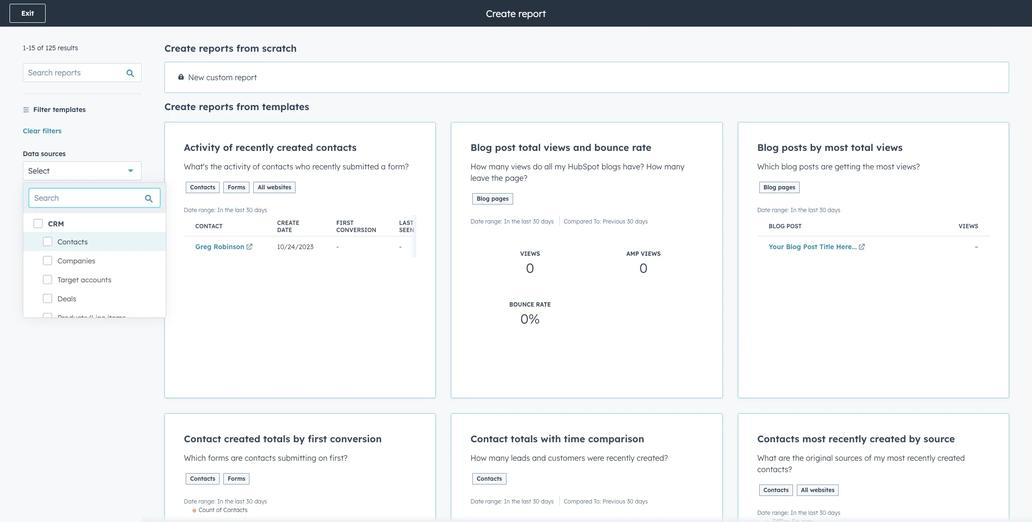Task type: describe. For each thing, give the bounding box(es) containing it.
views for views
[[959, 223, 978, 230]]

new custom report
[[188, 73, 257, 82]]

30 inside your blog post title here... checkbox
[[820, 207, 826, 214]]

0 horizontal spatial are
[[231, 454, 243, 463]]

my inside the how many views do all my hubspot blogs have? how many leave the page?
[[555, 162, 566, 172]]

here...
[[836, 243, 857, 252]]

none checkbox containing 0
[[451, 122, 723, 399]]

contacts for of
[[262, 162, 293, 172]]

contact totals with time comparison
[[471, 433, 644, 445]]

all
[[544, 162, 553, 172]]

products/line
[[58, 314, 105, 323]]

robinson
[[214, 243, 244, 252]]

contacts for created
[[316, 142, 357, 153]]

what
[[757, 454, 776, 463]]

exit link
[[10, 4, 46, 23]]

were
[[587, 454, 604, 463]]

are inside what are the original sources of my most recently created contacts?
[[779, 454, 790, 463]]

1 - from the left
[[336, 243, 339, 252]]

range: for blog posts by most total views
[[772, 207, 789, 214]]

in for blog posts by most total views
[[791, 207, 797, 214]]

0 vertical spatial posts
[[782, 142, 807, 153]]

many for blog post total views and bounce rate
[[489, 162, 509, 172]]

created up what's the activity of contacts who recently submitted a form?
[[277, 142, 313, 153]]

1 horizontal spatial websites
[[810, 487, 835, 494]]

conversion
[[330, 433, 382, 445]]

blogs
[[602, 162, 621, 172]]

accounts
[[81, 276, 111, 285]]

activity of recently created contacts
[[184, 142, 357, 153]]

most up the which blog posts are getting the most views?
[[825, 142, 848, 153]]

customers
[[548, 454, 585, 463]]

most up original
[[802, 433, 826, 445]]

from for templates
[[236, 101, 259, 113]]

conversion
[[336, 227, 376, 234]]

date inside create date
[[277, 227, 292, 234]]

last for contact created totals by first conversion
[[235, 498, 245, 506]]

blog
[[781, 162, 797, 172]]

contact for contact totals with time comparison
[[471, 433, 508, 445]]

2 vertical spatial contacts
[[245, 454, 276, 463]]

2 - from the left
[[399, 243, 402, 252]]

sources inside what are the original sources of my most recently created contacts?
[[835, 454, 862, 463]]

how many views do all my hubspot blogs have? how many leave the page?
[[471, 162, 685, 183]]

0 horizontal spatial sources
[[41, 150, 66, 158]]

report inside page section element
[[518, 7, 546, 19]]

last page seen
[[399, 219, 430, 234]]

page section element
[[0, 0, 1032, 27]]

filters
[[42, 127, 62, 135]]

the inside what are the original sources of my most recently created contacts?
[[792, 454, 804, 463]]

products/line items
[[58, 314, 126, 323]]

which blog posts are getting the most views?
[[757, 162, 920, 172]]

of right "activity"
[[253, 162, 260, 172]]

greg
[[195, 243, 212, 252]]

comparison
[[588, 433, 644, 445]]

getting
[[835, 162, 861, 172]]

compared to: previous 30 days for comparison
[[564, 498, 648, 506]]

0 vertical spatial all websites
[[258, 184, 291, 191]]

which forms are contacts submitting on first?
[[184, 454, 348, 463]]

activity
[[184, 142, 220, 153]]

date range: in the last 30 days for activity of recently created contacts
[[184, 207, 267, 214]]

compared for views
[[564, 218, 592, 225]]

filter templates
[[33, 105, 86, 114]]

forms
[[208, 454, 229, 463]]

to: for comparison
[[594, 498, 601, 506]]

contact for contact created totals by first conversion
[[184, 433, 221, 445]]

create reports from scratch
[[164, 42, 297, 54]]

recently inside what are the original sources of my most recently created contacts?
[[907, 454, 935, 463]]

who
[[295, 162, 310, 172]]

page
[[415, 219, 430, 227]]

create reports from templates
[[164, 101, 309, 113]]

bounce
[[509, 301, 534, 308]]

blog post
[[769, 223, 802, 230]]

blog pages for views
[[763, 184, 795, 191]]

views 0
[[520, 250, 540, 277]]

amp
[[626, 250, 639, 258]]

time
[[564, 433, 585, 445]]

first?
[[330, 454, 348, 463]]

a
[[381, 162, 386, 172]]

1-15 of 125 results
[[23, 44, 78, 52]]

my inside what are the original sources of my most recently created contacts?
[[874, 454, 885, 463]]

1-
[[23, 44, 28, 52]]

views for views 0
[[520, 250, 540, 258]]

visualization
[[23, 192, 65, 200]]

of right 15
[[37, 44, 44, 52]]

create for create reports from templates
[[164, 101, 196, 113]]

15
[[28, 44, 35, 52]]

target
[[58, 276, 79, 285]]

filter
[[33, 105, 51, 114]]

2 totals from the left
[[511, 433, 538, 445]]

with
[[541, 433, 561, 445]]

leads
[[511, 454, 530, 463]]

how many leads and customers were recently created?
[[471, 454, 668, 463]]

submitting
[[278, 454, 316, 463]]

recently up "activity"
[[236, 142, 274, 153]]

select for data sources
[[28, 166, 50, 176]]

pages for views
[[778, 184, 795, 191]]

your blog post title here...
[[769, 243, 857, 252]]

first conversion
[[336, 219, 376, 234]]

views inside amp views 0
[[641, 250, 661, 258]]

0 vertical spatial websites
[[267, 184, 291, 191]]

target accounts
[[58, 276, 111, 285]]

contacts?
[[757, 465, 792, 475]]

leave
[[471, 173, 489, 183]]

items
[[107, 314, 126, 323]]

bounce
[[594, 142, 629, 153]]

recently right who
[[312, 162, 341, 172]]

form?
[[388, 162, 409, 172]]

the inside the how many views do all my hubspot blogs have? how many leave the page?
[[492, 173, 503, 183]]

seen
[[399, 227, 414, 234]]

many right have?
[[664, 162, 685, 172]]

1 vertical spatial posts
[[799, 162, 819, 172]]

forms for created
[[228, 476, 245, 483]]

how for blog post total views and bounce rate
[[471, 162, 487, 172]]

1 total from the left
[[519, 142, 541, 153]]

post
[[803, 243, 818, 252]]

bounce rate 0%
[[509, 301, 551, 327]]

rate inside bounce rate 0%
[[536, 301, 551, 308]]

create for create reports from scratch
[[164, 42, 196, 54]]

how for contact totals with time comparison
[[471, 454, 487, 463]]

most inside what are the original sources of my most recently created contacts?
[[887, 454, 905, 463]]

what are the original sources of my most recently created contacts?
[[757, 454, 965, 475]]

recently down comparison at right
[[606, 454, 635, 463]]

companies
[[58, 257, 95, 266]]

results
[[58, 44, 78, 52]]

clear
[[23, 127, 40, 135]]

in inside option
[[504, 218, 510, 225]]

1 horizontal spatial templates
[[262, 101, 309, 113]]

recently up what are the original sources of my most recently created contacts?
[[829, 433, 867, 445]]

contacts most recently created by source
[[757, 433, 955, 445]]

source
[[924, 433, 955, 445]]

on
[[318, 454, 327, 463]]

create date
[[277, 219, 299, 234]]

report inside new custom report 'checkbox'
[[235, 73, 257, 82]]

blog post total views and bounce rate
[[471, 142, 651, 153]]

hubspot
[[568, 162, 599, 172]]



Task type: locate. For each thing, give the bounding box(es) containing it.
by
[[810, 142, 822, 153], [293, 433, 305, 445], [909, 433, 921, 445]]

many
[[489, 162, 509, 172], [664, 162, 685, 172], [489, 454, 509, 463]]

views inside your blog post title here... checkbox
[[959, 223, 978, 230]]

select for visualization
[[28, 208, 50, 218]]

websites
[[267, 184, 291, 191], [810, 487, 835, 494]]

0 horizontal spatial report
[[235, 73, 257, 82]]

1 horizontal spatial report
[[518, 7, 546, 19]]

1 vertical spatial pages
[[491, 195, 509, 202]]

which left the blog
[[757, 162, 779, 172]]

1 horizontal spatial and
[[573, 142, 591, 153]]

2 forms from the top
[[228, 476, 245, 483]]

select button for visualization
[[23, 203, 142, 222]]

last inside option
[[522, 218, 531, 225]]

my down 'contacts most recently created by source'
[[874, 454, 885, 463]]

pages for 0
[[491, 195, 509, 202]]

search search field up crm
[[29, 189, 160, 208]]

date range: in the last 30 days for blog posts by most total views
[[757, 207, 841, 214]]

in for activity of recently created contacts
[[217, 207, 223, 214]]

0 horizontal spatial all websites
[[258, 184, 291, 191]]

clear filters button
[[23, 125, 62, 137]]

1 vertical spatial compared to: previous 30 days
[[564, 498, 648, 506]]

recently
[[236, 142, 274, 153], [312, 162, 341, 172], [829, 433, 867, 445], [606, 454, 635, 463], [907, 454, 935, 463]]

1 horizontal spatial post
[[787, 223, 802, 230]]

0 vertical spatial pages
[[778, 184, 795, 191]]

0 inside views 0
[[526, 260, 534, 277]]

0 vertical spatial report
[[518, 7, 546, 19]]

2 previous from the top
[[603, 498, 625, 506]]

in
[[217, 207, 223, 214], [791, 207, 797, 214], [504, 218, 510, 225], [217, 498, 223, 506], [504, 498, 510, 506], [791, 510, 797, 517]]

blog pages down leave
[[477, 195, 509, 202]]

reports for templates
[[199, 101, 234, 113]]

in inside checkbox
[[791, 207, 797, 214]]

2 from from the top
[[236, 101, 259, 113]]

1 horizontal spatial total
[[851, 142, 873, 153]]

all
[[258, 184, 265, 191], [801, 487, 808, 494]]

templates up 'activity of recently created contacts'
[[262, 101, 309, 113]]

last for blog posts by most total views
[[808, 207, 818, 214]]

are right forms
[[231, 454, 243, 463]]

previous for comparison
[[603, 498, 625, 506]]

post for blog post
[[787, 223, 802, 230]]

2 select from the top
[[28, 208, 50, 218]]

views inside the how many views do all my hubspot blogs have? how many leave the page?
[[511, 162, 531, 172]]

first
[[336, 219, 354, 227]]

0 horizontal spatial my
[[555, 162, 566, 172]]

totals
[[263, 433, 290, 445], [511, 433, 538, 445]]

views
[[544, 142, 570, 153], [876, 142, 903, 153], [511, 162, 531, 172], [641, 250, 661, 258]]

most down 'contacts most recently created by source'
[[887, 454, 905, 463]]

are down blog posts by most total views
[[821, 162, 833, 172]]

views up page?
[[511, 162, 531, 172]]

select down data sources
[[28, 166, 50, 176]]

forms for of
[[228, 184, 245, 191]]

0 inside amp views 0
[[640, 260, 648, 277]]

blog posts by most total views
[[757, 142, 903, 153]]

0 vertical spatial reports
[[199, 42, 234, 54]]

1 horizontal spatial my
[[874, 454, 885, 463]]

contact
[[195, 223, 223, 230], [184, 433, 221, 445], [471, 433, 508, 445]]

of up "activity"
[[223, 142, 233, 153]]

amp views 0
[[626, 250, 661, 277]]

compared for time
[[564, 498, 592, 506]]

1 vertical spatial all
[[801, 487, 808, 494]]

contact for contact
[[195, 223, 223, 230]]

1 forms from the top
[[228, 184, 245, 191]]

post up your blog post title here...
[[787, 223, 802, 230]]

views up all
[[544, 142, 570, 153]]

created inside what are the original sources of my most recently created contacts?
[[938, 454, 965, 463]]

1 horizontal spatial views
[[959, 223, 978, 230]]

date inside option
[[471, 218, 484, 225]]

0 vertical spatial and
[[573, 142, 591, 153]]

date range: in the last 30 days inside your blog post title here... checkbox
[[757, 207, 841, 214]]

0 horizontal spatial by
[[293, 433, 305, 445]]

many for contact totals with time comparison
[[489, 454, 509, 463]]

in for contacts most recently created by source
[[791, 510, 797, 517]]

0 vertical spatial select
[[28, 166, 50, 176]]

your blog post title here... link
[[769, 243, 867, 252]]

views
[[959, 223, 978, 230], [520, 250, 540, 258]]

1 vertical spatial websites
[[810, 487, 835, 494]]

0 vertical spatial post
[[495, 142, 516, 153]]

total inside your blog post title here... checkbox
[[851, 142, 873, 153]]

0 vertical spatial all
[[258, 184, 265, 191]]

–
[[975, 243, 978, 252]]

views right amp
[[641, 250, 661, 258]]

scratch
[[262, 42, 297, 54]]

created?
[[637, 454, 668, 463]]

none checkbox your blog post title here...
[[738, 122, 1009, 399]]

deals
[[58, 295, 76, 304]]

1 vertical spatial from
[[236, 101, 259, 113]]

greg robinson
[[195, 243, 244, 252]]

0 horizontal spatial pages
[[491, 195, 509, 202]]

activity
[[224, 162, 251, 172]]

reports up the 'custom'
[[199, 42, 234, 54]]

most left views? in the top right of the page
[[876, 162, 894, 172]]

0 horizontal spatial rate
[[536, 301, 551, 308]]

forms down "activity"
[[228, 184, 245, 191]]

-
[[336, 243, 339, 252], [399, 243, 402, 252]]

last for activity of recently created contacts
[[235, 207, 245, 214]]

1 vertical spatial blog pages
[[477, 195, 509, 202]]

contact created totals by first conversion
[[184, 433, 382, 445]]

1 vertical spatial all websites
[[801, 487, 835, 494]]

0 horizontal spatial 0
[[526, 260, 534, 277]]

link opens in a new window image for created
[[246, 244, 253, 252]]

1 compared to: previous 30 days from the top
[[564, 218, 648, 225]]

create for create report
[[486, 7, 516, 19]]

select button
[[23, 162, 142, 181], [23, 203, 142, 222]]

interactive chart image
[[184, 507, 416, 523], [757, 518, 990, 523]]

websites down what's the activity of contacts who recently submitted a form?
[[267, 184, 291, 191]]

link opens in a new window image
[[246, 244, 253, 252], [859, 244, 865, 252], [859, 244, 865, 252]]

2 to: from the top
[[594, 498, 601, 506]]

0 vertical spatial compared
[[564, 218, 592, 225]]

1 vertical spatial views
[[520, 250, 540, 258]]

0%
[[520, 311, 540, 327]]

to:
[[594, 218, 601, 225], [594, 498, 601, 506]]

0 horizontal spatial interactive chart image
[[184, 507, 416, 523]]

crm
[[48, 220, 64, 229]]

0 vertical spatial previous
[[603, 218, 625, 225]]

New custom report checkbox
[[164, 62, 1009, 93]]

date
[[184, 207, 197, 214], [757, 207, 770, 214], [471, 218, 484, 225], [277, 227, 292, 234], [184, 498, 197, 506], [471, 498, 484, 506], [757, 510, 770, 517]]

by inside your blog post title here... checkbox
[[810, 142, 822, 153]]

blog pages inside your blog post title here... checkbox
[[763, 184, 795, 191]]

date range: in the last 30 days
[[184, 207, 267, 214], [757, 207, 841, 214], [471, 218, 554, 225], [184, 498, 267, 506], [471, 498, 554, 506], [757, 510, 841, 517]]

date range: in the last 30 days for contacts most recently created by source
[[757, 510, 841, 517]]

clear filters
[[23, 127, 62, 135]]

None checkbox
[[451, 122, 723, 399]]

interactive chart image for created
[[757, 518, 990, 523]]

contacts down contact created totals by first conversion
[[245, 454, 276, 463]]

1 horizontal spatial are
[[779, 454, 790, 463]]

rate up have?
[[632, 142, 651, 153]]

interactive chart image for by
[[184, 507, 416, 523]]

page?
[[505, 173, 527, 183]]

1 vertical spatial contacts
[[262, 162, 293, 172]]

recently down source
[[907, 454, 935, 463]]

1 0 from the left
[[526, 260, 534, 277]]

2 reports from the top
[[199, 101, 234, 113]]

0 horizontal spatial -
[[336, 243, 339, 252]]

blog pages down the blog
[[763, 184, 795, 191]]

0 vertical spatial to:
[[594, 218, 601, 225]]

1 vertical spatial sources
[[835, 454, 862, 463]]

websites down original
[[810, 487, 835, 494]]

data
[[23, 150, 39, 158]]

rate
[[632, 142, 651, 153], [536, 301, 551, 308]]

date range: in the last 30 days for contact created totals by first conversion
[[184, 498, 267, 506]]

1 horizontal spatial all
[[801, 487, 808, 494]]

what's
[[184, 162, 208, 172]]

how left leads
[[471, 454, 487, 463]]

125
[[45, 44, 56, 52]]

range: inside your blog post title here... checkbox
[[772, 207, 789, 214]]

which inside your blog post title here... checkbox
[[757, 162, 779, 172]]

post for blog post total views and bounce rate
[[495, 142, 516, 153]]

posts up the blog
[[782, 142, 807, 153]]

1 previous from the top
[[603, 218, 625, 225]]

and
[[573, 142, 591, 153], [532, 454, 546, 463]]

0 vertical spatial forms
[[228, 184, 245, 191]]

1 horizontal spatial -
[[399, 243, 402, 252]]

by left source
[[909, 433, 921, 445]]

2 compared to: previous 30 days from the top
[[564, 498, 648, 506]]

range: for activity of recently created contacts
[[199, 207, 215, 214]]

select
[[28, 166, 50, 176], [28, 208, 50, 218]]

1 vertical spatial post
[[787, 223, 802, 230]]

compared to: previous 30 days up amp
[[564, 218, 648, 225]]

your
[[769, 243, 784, 252]]

created up what are the original sources of my most recently created contacts?
[[870, 433, 906, 445]]

all down original
[[801, 487, 808, 494]]

1 horizontal spatial pages
[[778, 184, 795, 191]]

have?
[[623, 162, 644, 172]]

create for create date
[[277, 219, 299, 227]]

most
[[825, 142, 848, 153], [876, 162, 894, 172], [802, 433, 826, 445], [887, 454, 905, 463]]

0 horizontal spatial total
[[519, 142, 541, 153]]

views inside your blog post title here... checkbox
[[876, 142, 903, 153]]

all websites down what's the activity of contacts who recently submitted a form?
[[258, 184, 291, 191]]

0 vertical spatial my
[[555, 162, 566, 172]]

date inside checkbox
[[757, 207, 770, 214]]

- down conversion on the top left of the page
[[336, 243, 339, 252]]

all websites down original
[[801, 487, 835, 494]]

of
[[37, 44, 44, 52], [223, 142, 233, 153], [253, 162, 260, 172], [865, 454, 872, 463]]

10/24/2023
[[277, 243, 314, 252]]

which for contact
[[184, 454, 206, 463]]

2 compared from the top
[[564, 498, 592, 506]]

blog pages for 0
[[477, 195, 509, 202]]

0 horizontal spatial templates
[[53, 105, 86, 114]]

1 vertical spatial compared
[[564, 498, 592, 506]]

total up do
[[519, 142, 541, 153]]

from left scratch
[[236, 42, 259, 54]]

compared to: previous 30 days for and
[[564, 218, 648, 225]]

1 vertical spatial previous
[[603, 498, 625, 506]]

1 vertical spatial rate
[[536, 301, 551, 308]]

0 vertical spatial rate
[[632, 142, 651, 153]]

1 vertical spatial my
[[874, 454, 885, 463]]

templates right filter
[[53, 105, 86, 114]]

from for scratch
[[236, 42, 259, 54]]

how right have?
[[646, 162, 662, 172]]

days inside checkbox
[[828, 207, 841, 214]]

do
[[533, 162, 542, 172]]

are up contacts?
[[779, 454, 790, 463]]

which left forms
[[184, 454, 206, 463]]

1 horizontal spatial which
[[757, 162, 779, 172]]

compared to: previous 30 days
[[564, 218, 648, 225], [564, 498, 648, 506]]

Search search field
[[23, 63, 142, 82], [29, 189, 160, 208]]

0 vertical spatial views
[[959, 223, 978, 230]]

last for contacts most recently created by source
[[808, 510, 818, 517]]

by up the which blog posts are getting the most views?
[[810, 142, 822, 153]]

title
[[820, 243, 834, 252]]

last
[[399, 219, 414, 227]]

2 horizontal spatial are
[[821, 162, 833, 172]]

in for contact created totals by first conversion
[[217, 498, 223, 506]]

1 vertical spatial report
[[235, 73, 257, 82]]

submitted
[[343, 162, 379, 172]]

sources
[[41, 150, 66, 158], [835, 454, 862, 463]]

contacts
[[316, 142, 357, 153], [262, 162, 293, 172], [245, 454, 276, 463]]

pages inside checkbox
[[778, 184, 795, 191]]

0 horizontal spatial post
[[495, 142, 516, 153]]

0 horizontal spatial all
[[258, 184, 265, 191]]

post inside checkbox
[[787, 223, 802, 230]]

1 vertical spatial which
[[184, 454, 206, 463]]

created
[[277, 142, 313, 153], [224, 433, 260, 445], [870, 433, 906, 445], [938, 454, 965, 463]]

0 horizontal spatial which
[[184, 454, 206, 463]]

what's the activity of contacts who recently submitted a form?
[[184, 162, 409, 172]]

1 reports from the top
[[199, 42, 234, 54]]

select button for data sources
[[23, 162, 142, 181]]

1 horizontal spatial rate
[[632, 142, 651, 153]]

1 horizontal spatial interactive chart image
[[757, 518, 990, 523]]

of down 'contacts most recently created by source'
[[865, 454, 872, 463]]

created up which forms are contacts submitting on first? on the bottom left of the page
[[224, 433, 260, 445]]

forms
[[228, 184, 245, 191], [228, 476, 245, 483]]

0 vertical spatial search search field
[[23, 63, 142, 82]]

previous for and
[[603, 218, 625, 225]]

1 horizontal spatial blog pages
[[763, 184, 795, 191]]

range: for contacts most recently created by source
[[772, 510, 789, 517]]

sources right data
[[41, 150, 66, 158]]

2 select button from the top
[[23, 203, 142, 222]]

first
[[308, 433, 327, 445]]

select button down data sources
[[23, 162, 142, 181]]

which for blog
[[757, 162, 779, 172]]

many up page?
[[489, 162, 509, 172]]

0 horizontal spatial websites
[[267, 184, 291, 191]]

select button down the visualization on the top
[[23, 203, 142, 222]]

compared to: previous 30 days inside option
[[564, 218, 648, 225]]

contacts up submitted
[[316, 142, 357, 153]]

2 horizontal spatial by
[[909, 433, 921, 445]]

1 horizontal spatial sources
[[835, 454, 862, 463]]

greg robinson link
[[195, 243, 254, 252]]

my right all
[[555, 162, 566, 172]]

1 horizontal spatial 0
[[640, 260, 648, 277]]

1 horizontal spatial all websites
[[801, 487, 835, 494]]

contacts down 'activity of recently created contacts'
[[262, 162, 293, 172]]

1 vertical spatial search search field
[[29, 189, 160, 208]]

total up getting
[[851, 142, 873, 153]]

views?
[[897, 162, 920, 172]]

range:
[[199, 207, 215, 214], [772, 207, 789, 214], [485, 218, 502, 225], [199, 498, 215, 506], [485, 498, 502, 506], [772, 510, 789, 517]]

and up hubspot
[[573, 142, 591, 153]]

1 vertical spatial and
[[532, 454, 546, 463]]

totals up leads
[[511, 433, 538, 445]]

0 vertical spatial from
[[236, 42, 259, 54]]

0 vertical spatial which
[[757, 162, 779, 172]]

search search field down results
[[23, 63, 142, 82]]

reports for scratch
[[199, 42, 234, 54]]

views up views? in the top right of the page
[[876, 142, 903, 153]]

0 vertical spatial compared to: previous 30 days
[[564, 218, 648, 225]]

none checkbox containing blog posts by most total views
[[738, 122, 1009, 399]]

totals up which forms are contacts submitting on first? on the bottom left of the page
[[263, 433, 290, 445]]

from down new custom report
[[236, 101, 259, 113]]

0 vertical spatial sources
[[41, 150, 66, 158]]

link opens in a new window image
[[246, 244, 253, 252]]

reports
[[199, 42, 234, 54], [199, 101, 234, 113]]

new
[[188, 73, 204, 82]]

reports down the 'custom'
[[199, 101, 234, 113]]

custom
[[206, 73, 233, 82]]

pages down the blog
[[778, 184, 795, 191]]

range: for contact created totals by first conversion
[[199, 498, 215, 506]]

compared to: previous 30 days down were
[[564, 498, 648, 506]]

1 horizontal spatial totals
[[511, 433, 538, 445]]

days
[[254, 207, 267, 214], [828, 207, 841, 214], [541, 218, 554, 225], [635, 218, 648, 225], [254, 498, 267, 506], [541, 498, 554, 506], [635, 498, 648, 506], [828, 510, 841, 517]]

exit
[[21, 9, 34, 18]]

0 horizontal spatial blog pages
[[477, 195, 509, 202]]

last inside checkbox
[[808, 207, 818, 214]]

1 totals from the left
[[263, 433, 290, 445]]

many left leads
[[489, 454, 509, 463]]

previous
[[603, 218, 625, 225], [603, 498, 625, 506]]

forms down forms
[[228, 476, 245, 483]]

sources down 'contacts most recently created by source'
[[835, 454, 862, 463]]

how up leave
[[471, 162, 487, 172]]

1 to: from the top
[[594, 218, 601, 225]]

1 from from the top
[[236, 42, 259, 54]]

1 vertical spatial reports
[[199, 101, 234, 113]]

0 horizontal spatial and
[[532, 454, 546, 463]]

0 horizontal spatial totals
[[263, 433, 290, 445]]

select down the visualization on the top
[[28, 208, 50, 218]]

to: for and
[[594, 218, 601, 225]]

of inside what are the original sources of my most recently created contacts?
[[865, 454, 872, 463]]

1 vertical spatial select
[[28, 208, 50, 218]]

2 0 from the left
[[640, 260, 648, 277]]

link opens in a new window image inside greg robinson link
[[246, 244, 253, 252]]

1 select from the top
[[28, 166, 50, 176]]

0 vertical spatial contacts
[[316, 142, 357, 153]]

pages down page?
[[491, 195, 509, 202]]

1 select button from the top
[[23, 162, 142, 181]]

1 vertical spatial forms
[[228, 476, 245, 483]]

are inside your blog post title here... checkbox
[[821, 162, 833, 172]]

1 horizontal spatial by
[[810, 142, 822, 153]]

0 vertical spatial blog pages
[[763, 184, 795, 191]]

0 horizontal spatial views
[[520, 250, 540, 258]]

create inside page section element
[[486, 7, 516, 19]]

2 total from the left
[[851, 142, 873, 153]]

and right leads
[[532, 454, 546, 463]]

posts right the blog
[[799, 162, 819, 172]]

rate up 0%
[[536, 301, 551, 308]]

0
[[526, 260, 534, 277], [640, 260, 648, 277]]

by left first
[[293, 433, 305, 445]]

- down seen at the left top of the page
[[399, 243, 402, 252]]

1 vertical spatial select button
[[23, 203, 142, 222]]

create report
[[486, 7, 546, 19]]

0 vertical spatial select button
[[23, 162, 142, 181]]

pages inside option
[[491, 195, 509, 202]]

blog pages
[[763, 184, 795, 191], [477, 195, 509, 202]]

post up page?
[[495, 142, 516, 153]]

None checkbox
[[164, 122, 506, 399], [738, 122, 1009, 399], [164, 414, 436, 523], [451, 414, 723, 523], [738, 414, 1009, 523], [164, 122, 506, 399], [164, 414, 436, 523], [451, 414, 723, 523], [738, 414, 1009, 523]]

1 compared from the top
[[564, 218, 592, 225]]

created down source
[[938, 454, 965, 463]]

all down what's the activity of contacts who recently submitted a form?
[[258, 184, 265, 191]]

1 vertical spatial to:
[[594, 498, 601, 506]]

link opens in a new window image for most
[[859, 244, 865, 252]]



Task type: vqa. For each thing, say whether or not it's contained in the screenshot.
4th the 0 from the top
no



